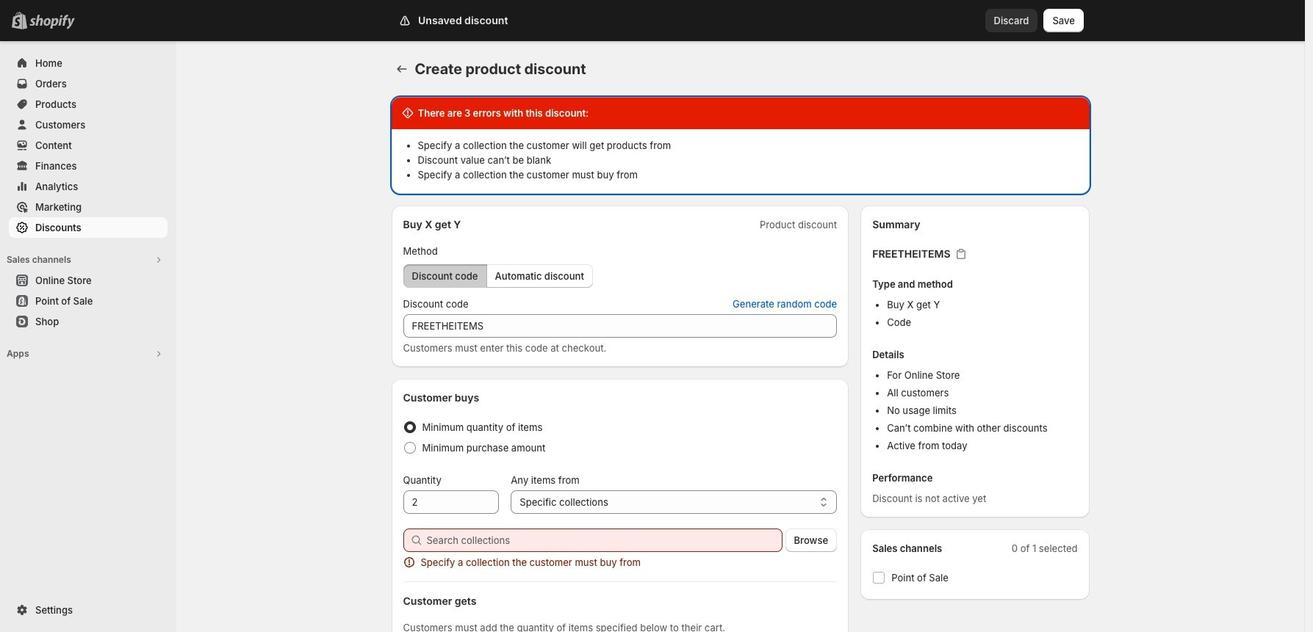 Task type: describe. For each thing, give the bounding box(es) containing it.
Search collections text field
[[427, 529, 782, 553]]



Task type: vqa. For each thing, say whether or not it's contained in the screenshot.
the bottom "Self-"
no



Task type: locate. For each thing, give the bounding box(es) containing it.
None text field
[[403, 315, 837, 338]]

shopify image
[[29, 15, 75, 29]]

None text field
[[403, 491, 499, 514]]



